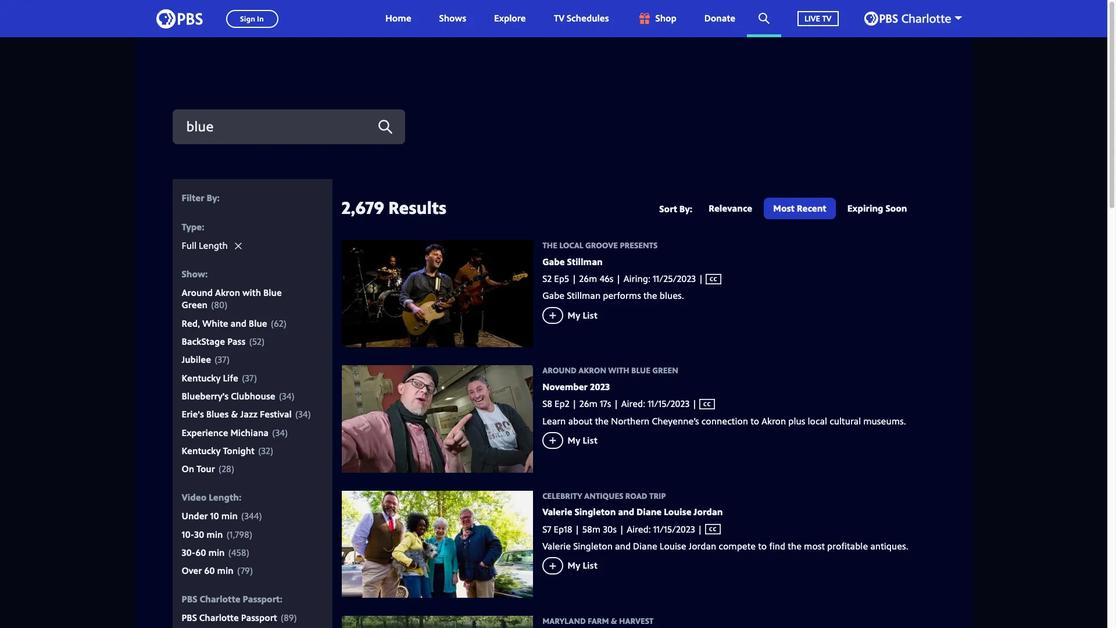 Task type: locate. For each thing, give the bounding box(es) containing it.
)
[[225, 299, 228, 311], [284, 317, 287, 330], [262, 335, 265, 348], [227, 353, 230, 366], [254, 372, 257, 384], [292, 390, 295, 403], [308, 408, 311, 421], [285, 426, 288, 439], [270, 444, 274, 457], [231, 463, 235, 475], [259, 510, 262, 523], [249, 528, 253, 541], [246, 546, 250, 559], [250, 564, 253, 577], [294, 611, 297, 624]]

green
[[182, 299, 208, 311], [653, 365, 679, 376]]

2 horizontal spatial akron
[[762, 415, 787, 427]]

the left blues. in the top of the page
[[644, 289, 658, 302]]

1 vertical spatial akron
[[579, 365, 607, 376]]

34 right festival
[[298, 408, 308, 421]]

(
[[211, 299, 214, 311], [271, 317, 274, 330], [249, 335, 252, 348], [215, 353, 218, 366], [242, 372, 245, 384], [279, 390, 282, 403], [295, 408, 298, 421], [272, 426, 275, 439], [258, 444, 261, 457], [219, 463, 222, 475], [241, 510, 244, 523], [227, 528, 230, 541], [228, 546, 231, 559], [237, 564, 241, 577], [281, 611, 284, 624]]

0 vertical spatial pbs
[[182, 593, 198, 605]]

live tv link
[[787, 0, 851, 37]]

2 26m from the top
[[580, 397, 598, 410]]

groove
[[586, 240, 618, 251]]

2 vertical spatial akron
[[762, 415, 787, 427]]

1 kentucky from the top
[[182, 372, 221, 384]]

2 vertical spatial closed captions available element
[[696, 523, 721, 536]]

maryland
[[543, 615, 586, 627]]

min right 10 on the left of the page
[[221, 510, 238, 523]]

0 horizontal spatial around
[[182, 286, 213, 299]]

length up 10 on the left of the page
[[209, 491, 239, 504]]

the local groove presents gabe stillman
[[543, 240, 658, 268]]

( right life
[[242, 372, 245, 384]]

1 stillman from the top
[[567, 255, 603, 268]]

0 vertical spatial aired:
[[622, 397, 646, 410]]

kentucky down "experience"
[[182, 444, 221, 457]]

around inside the around akron with blue green
[[182, 286, 213, 299]]

around up november at the bottom of page
[[543, 365, 577, 376]]

1 vertical spatial with
[[609, 365, 630, 376]]

green inside the around akron with blue green november 2023
[[653, 365, 679, 376]]

0 vertical spatial jordan
[[694, 506, 723, 519]]

1 valerie from the top
[[543, 506, 573, 519]]

compete
[[719, 540, 756, 553]]

closed captions available element for s8 ep2 | 26m 17s | aired: 11/15/2023
[[690, 397, 716, 410]]

1 horizontal spatial with
[[609, 365, 630, 376]]

around down show : at the top
[[182, 286, 213, 299]]

0 horizontal spatial akron
[[215, 286, 240, 299]]

2 horizontal spatial the
[[788, 540, 802, 553]]

to left find
[[759, 540, 767, 553]]

length for full length
[[199, 239, 228, 252]]

0 vertical spatial kentucky
[[182, 372, 221, 384]]

charlotte down pbs charlotte passport :
[[199, 611, 239, 624]]

1 horizontal spatial green
[[653, 365, 679, 376]]

2 pbs from the top
[[182, 611, 197, 624]]

tv schedules
[[554, 12, 609, 25]]

donate
[[705, 12, 736, 25]]

blueberry's
[[182, 390, 229, 403]]

to
[[751, 415, 760, 427], [759, 540, 767, 553]]

blue inside red, white and blue ( 62 ) backstage pass ( 52 ) jubilee ( 37 ) kentucky life ( 37 ) blueberry's clubhouse ( 34 ) erie's blues & jazz festival ( 34 ) experience michiana ( 34 ) kentucky tonight ( 32 ) on tour ( 28 )
[[249, 317, 267, 330]]

2,679
[[342, 195, 384, 219]]

recent
[[797, 202, 827, 215]]

akron inside the around akron with blue green
[[215, 286, 240, 299]]

stillman down the ep5
[[567, 289, 601, 302]]

by: right filter
[[207, 191, 220, 204]]

closed captions available element for s2 ep5 | 26m 46s | airing: 11/25/2023
[[696, 272, 722, 285]]

around for around akron with blue green november 2023
[[543, 365, 577, 376]]

charlotte up pbs charlotte passport ( 89 )
[[200, 593, 241, 605]]

pbs charlotte passport ( 89 )
[[182, 611, 297, 624]]

road
[[626, 490, 648, 501]]

red,
[[182, 317, 200, 330]]

26m left '17s'
[[580, 397, 598, 410]]

tv left "schedules"
[[554, 12, 565, 25]]

donate link
[[693, 0, 748, 37]]

live
[[805, 13, 821, 24]]

the down '17s'
[[595, 415, 609, 427]]

around
[[182, 286, 213, 299], [543, 365, 577, 376]]

jordan down celebrity antiques road trip link
[[694, 506, 723, 519]]

1 vertical spatial kentucky
[[182, 444, 221, 457]]

length inside button
[[199, 239, 228, 252]]

0 vertical spatial passport
[[243, 593, 280, 605]]

( up white in the bottom left of the page
[[211, 299, 214, 311]]

1 vertical spatial gabe
[[543, 289, 565, 302]]

1 vertical spatial pbs
[[182, 611, 197, 624]]

0 vertical spatial charlotte
[[200, 593, 241, 605]]

white
[[202, 317, 228, 330]]

1 vertical spatial around
[[543, 365, 577, 376]]

0 vertical spatial stillman
[[567, 255, 603, 268]]

pbs charlotte image
[[865, 12, 951, 26]]

charlotte for pbs charlotte passport :
[[200, 593, 241, 605]]

passport up pbs charlotte passport ( 89 )
[[243, 593, 280, 605]]

green inside the around akron with blue green
[[182, 299, 208, 311]]

valerie singleton and diane louise jordan link
[[543, 506, 723, 519]]

with for around akron with blue green november 2023
[[609, 365, 630, 376]]

local
[[808, 415, 828, 427]]

and down s7 ep18 | 58m 30s | aired: 11/15/2023
[[615, 540, 631, 553]]

46s
[[600, 272, 614, 285]]

charlotte for pbs charlotte passport ( 89 )
[[199, 611, 239, 624]]

1 horizontal spatial by:
[[680, 203, 693, 215]]

0 horizontal spatial 37
[[218, 353, 227, 366]]

with
[[243, 286, 261, 299], [609, 365, 630, 376]]

0 horizontal spatial green
[[182, 299, 208, 311]]

jordan left compete
[[689, 540, 717, 553]]

1 vertical spatial jordan
[[689, 540, 717, 553]]

passport for :
[[243, 593, 280, 605]]

akron for around akron with blue green november 2023
[[579, 365, 607, 376]]

to right connection
[[751, 415, 760, 427]]

80
[[214, 299, 225, 311]]

passport left 89 on the left of the page
[[241, 611, 277, 624]]

akron
[[215, 286, 240, 299], [579, 365, 607, 376], [762, 415, 787, 427]]

with up 2023
[[609, 365, 630, 376]]

Search search field
[[172, 109, 405, 144]]

1 vertical spatial green
[[653, 365, 679, 376]]

singleton down 58m
[[574, 540, 613, 553]]

( right jubilee
[[215, 353, 218, 366]]

0 vertical spatial diane
[[637, 506, 662, 519]]

blue inside the around akron with blue green november 2023
[[632, 365, 651, 376]]

1 vertical spatial 11/15/2023
[[654, 523, 696, 536]]

1 horizontal spatial &
[[611, 615, 618, 627]]

gabe stillman link
[[543, 255, 603, 268]]

0 vertical spatial with
[[243, 286, 261, 299]]

trip
[[650, 490, 666, 501]]

1 vertical spatial 37
[[245, 372, 254, 384]]

37 up life
[[218, 353, 227, 366]]

| right 30s
[[620, 523, 625, 536]]

0 horizontal spatial the
[[595, 415, 609, 427]]

( down festival
[[272, 426, 275, 439]]

and inside red, white and blue ( 62 ) backstage pass ( 52 ) jubilee ( 37 ) kentucky life ( 37 ) blueberry's clubhouse ( 34 ) erie's blues & jazz festival ( 34 ) experience michiana ( 34 ) kentucky tonight ( 32 ) on tour ( 28 )
[[231, 317, 247, 330]]

diane down trip
[[637, 506, 662, 519]]

akron up white in the bottom left of the page
[[215, 286, 240, 299]]

passport for (
[[241, 611, 277, 624]]

expiring
[[848, 202, 884, 215]]

aired: down valerie singleton and diane louise jordan link
[[627, 523, 651, 536]]

blue up 52
[[249, 317, 267, 330]]

kentucky
[[182, 372, 221, 384], [182, 444, 221, 457]]

the right find
[[788, 540, 802, 553]]

0 vertical spatial and
[[231, 317, 247, 330]]

presents
[[620, 240, 658, 251]]

ep5
[[554, 272, 570, 285]]

min
[[221, 510, 238, 523], [207, 528, 223, 541], [208, 546, 225, 559], [217, 564, 234, 577]]

( down 1,798
[[228, 546, 231, 559]]

2 vertical spatial the
[[788, 540, 802, 553]]

and up 'pass' at the left of the page
[[231, 317, 247, 330]]

soon
[[886, 202, 908, 215]]

maryland farm & harvest
[[543, 615, 654, 627]]

2 vertical spatial 34
[[275, 426, 285, 439]]

airing:
[[624, 272, 651, 285]]

& right the farm
[[611, 615, 618, 627]]

1 vertical spatial valerie
[[543, 540, 571, 553]]

| right the ep5
[[572, 272, 577, 285]]

1 vertical spatial closed captions available element
[[690, 397, 716, 410]]

1 vertical spatial stillman
[[567, 289, 601, 302]]

34 up festival
[[282, 390, 292, 403]]

sort
[[660, 203, 678, 215]]

full
[[182, 239, 197, 252]]

1 pbs from the top
[[182, 593, 198, 605]]

30-
[[182, 546, 196, 559]]

akron up 2023
[[579, 365, 607, 376]]

search image
[[759, 13, 770, 24]]

0 vertical spatial valerie
[[543, 506, 573, 519]]

by: right sort
[[680, 203, 693, 215]]

: down full length
[[205, 267, 208, 280]]

tonight
[[223, 444, 255, 457]]

2023
[[590, 380, 610, 393]]

0 vertical spatial around
[[182, 286, 213, 299]]

show :
[[182, 267, 208, 280]]

valerie down ep18
[[543, 540, 571, 553]]

1 horizontal spatial 37
[[245, 372, 254, 384]]

charlotte
[[200, 593, 241, 605], [199, 611, 239, 624]]

live tv
[[805, 13, 832, 24]]

pbs down over
[[182, 593, 198, 605]]

shows link
[[428, 0, 478, 37]]

1 vertical spatial blue
[[249, 317, 267, 330]]

length right full
[[199, 239, 228, 252]]

around inside the around akron with blue green november 2023
[[543, 365, 577, 376]]

with inside the around akron with blue green
[[243, 286, 261, 299]]

november 2023 image
[[342, 366, 534, 473]]

aired: up northern
[[622, 397, 646, 410]]

home
[[386, 12, 412, 25]]

2 vertical spatial and
[[615, 540, 631, 553]]

around for around akron with blue green
[[182, 286, 213, 299]]

the
[[543, 240, 558, 251]]

11/15/2023 down trip
[[654, 523, 696, 536]]

0 vertical spatial the
[[644, 289, 658, 302]]

and for diane
[[615, 540, 631, 553]]

1 vertical spatial louise
[[660, 540, 687, 553]]

1 vertical spatial passport
[[241, 611, 277, 624]]

green up red,
[[182, 299, 208, 311]]

1 vertical spatial aired:
[[627, 523, 651, 536]]

0 vertical spatial 11/15/2023
[[648, 397, 690, 410]]

aired: for diane
[[627, 523, 651, 536]]

gabe down s2
[[543, 289, 565, 302]]

0 vertical spatial gabe
[[543, 255, 565, 268]]

1 vertical spatial and
[[618, 506, 635, 519]]

( right 'tour'
[[219, 463, 222, 475]]

1 26m from the top
[[580, 272, 598, 285]]

shows
[[439, 12, 467, 25]]

closed captions available element up the learn about the northern cheyenne's connection to akron plus local cultural museums.
[[690, 397, 716, 410]]

gabe inside the local groove presents gabe stillman
[[543, 255, 565, 268]]

1 vertical spatial charlotte
[[199, 611, 239, 624]]

0 vertical spatial green
[[182, 299, 208, 311]]

37 up clubhouse
[[245, 372, 254, 384]]

0 horizontal spatial with
[[243, 286, 261, 299]]

1 vertical spatial singleton
[[574, 540, 613, 553]]

passport
[[243, 593, 280, 605], [241, 611, 277, 624]]

valerie singleton and diane louise jordan image
[[342, 491, 534, 598]]

blue for around akron with blue green
[[264, 286, 282, 299]]

( down michiana
[[258, 444, 261, 457]]

tv right live
[[823, 13, 832, 24]]

kentucky up blueberry's
[[182, 372, 221, 384]]

11/25/2023
[[653, 272, 696, 285]]

( right 30
[[227, 528, 230, 541]]

min left 458
[[208, 546, 225, 559]]

gabe down the
[[543, 255, 565, 268]]

11/15/2023 up cheyenne's
[[648, 397, 690, 410]]

closed captions available element up valerie singleton and diane louise jordan compete to find the most profitable antiques.
[[696, 523, 721, 536]]

with inside the around akron with blue green november 2023
[[609, 365, 630, 376]]

with right 80
[[243, 286, 261, 299]]

1 vertical spatial 26m
[[580, 397, 598, 410]]

1 horizontal spatial akron
[[579, 365, 607, 376]]

diane down s7 ep18 | 58m 30s | aired: 11/15/2023
[[633, 540, 658, 553]]

0 vertical spatial length
[[199, 239, 228, 252]]

and up s7 ep18 | 58m 30s | aired: 11/15/2023
[[618, 506, 635, 519]]

celebrity antiques road trip link
[[543, 490, 924, 502]]

blues.
[[660, 289, 684, 302]]

1 vertical spatial &
[[611, 615, 618, 627]]

1 horizontal spatial around
[[543, 365, 577, 376]]

gabe
[[543, 255, 565, 268], [543, 289, 565, 302]]

2 valerie from the top
[[543, 540, 571, 553]]

1 gabe from the top
[[543, 255, 565, 268]]

explore link
[[483, 0, 538, 37]]

jordan inside celebrity antiques road trip valerie singleton and diane louise jordan
[[694, 506, 723, 519]]

0 vertical spatial &
[[231, 408, 238, 421]]

blue up s8 ep2 | 26m 17s | aired: 11/15/2023
[[632, 365, 651, 376]]

akron for around akron with blue green
[[215, 286, 240, 299]]

with for around akron with blue green
[[243, 286, 261, 299]]

blue up 62
[[264, 286, 282, 299]]

2 vertical spatial blue
[[632, 365, 651, 376]]

singleton up 58m
[[575, 506, 616, 519]]

34
[[282, 390, 292, 403], [298, 408, 308, 421], [275, 426, 285, 439]]

green up cheyenne's
[[653, 365, 679, 376]]

pbs
[[182, 593, 198, 605], [182, 611, 197, 624]]

valerie down celebrity
[[543, 506, 573, 519]]

& left jazz
[[231, 408, 238, 421]]

akron inside the around akron with blue green november 2023
[[579, 365, 607, 376]]

60 down 30
[[196, 546, 206, 559]]

60 right over
[[204, 564, 215, 577]]

( right 'pass' at the left of the page
[[249, 335, 252, 348]]

tour
[[197, 463, 215, 475]]

stillman down local
[[567, 255, 603, 268]]

60
[[196, 546, 206, 559], [204, 564, 215, 577]]

0 vertical spatial 26m
[[580, 272, 598, 285]]

0 vertical spatial closed captions available element
[[696, 272, 722, 285]]

0 vertical spatial singleton
[[575, 506, 616, 519]]

stillman inside the local groove presents gabe stillman
[[567, 255, 603, 268]]

( up festival
[[279, 390, 282, 403]]

11/15/2023 for cheyenne's
[[648, 397, 690, 410]]

pbs down pbs charlotte passport :
[[182, 611, 197, 624]]

life
[[223, 372, 238, 384]]

home link
[[374, 0, 423, 37]]

0 horizontal spatial &
[[231, 408, 238, 421]]

26m for 46s
[[580, 272, 598, 285]]

17s
[[600, 397, 612, 410]]

0 vertical spatial louise
[[664, 506, 692, 519]]

26m left 46s
[[580, 272, 598, 285]]

| right ep2
[[572, 397, 578, 410]]

akron left plus
[[762, 415, 787, 427]]

1 vertical spatial length
[[209, 491, 239, 504]]

valerie singleton and diane louise jordan compete to find the most profitable antiques.
[[543, 540, 909, 553]]

34 down festival
[[275, 426, 285, 439]]

closed captions available element down the local groove presents link at the top
[[696, 272, 722, 285]]

26m for 17s
[[580, 397, 598, 410]]

singleton inside celebrity antiques road trip valerie singleton and diane louise jordan
[[575, 506, 616, 519]]

blue inside the around akron with blue green
[[264, 286, 282, 299]]

& inside red, white and blue ( 62 ) backstage pass ( 52 ) jubilee ( 37 ) kentucky life ( 37 ) blueberry's clubhouse ( 34 ) erie's blues & jazz festival ( 34 ) experience michiana ( 34 ) kentucky tonight ( 32 ) on tour ( 28 )
[[231, 408, 238, 421]]

0 vertical spatial blue
[[264, 286, 282, 299]]

2 kentucky from the top
[[182, 444, 221, 457]]

closed captions available element
[[696, 272, 722, 285], [690, 397, 716, 410], [696, 523, 721, 536]]

0 vertical spatial akron
[[215, 286, 240, 299]]

valerie
[[543, 506, 573, 519], [543, 540, 571, 553]]

0 horizontal spatial by:
[[207, 191, 220, 204]]



Task type: describe. For each thing, give the bounding box(es) containing it.
blue for red, white and blue ( 62 ) backstage pass ( 52 ) jubilee ( 37 ) kentucky life ( 37 ) blueberry's clubhouse ( 34 ) erie's blues & jazz festival ( 34 ) experience michiana ( 34 ) kentucky tonight ( 32 ) on tour ( 28 )
[[249, 317, 267, 330]]

on
[[182, 463, 194, 475]]

learn
[[543, 415, 566, 427]]

celebrity
[[543, 490, 583, 501]]

| left 58m
[[575, 523, 580, 536]]

festival
[[260, 408, 292, 421]]

antiques
[[585, 490, 624, 501]]

ep2
[[555, 397, 570, 410]]

0 vertical spatial 60
[[196, 546, 206, 559]]

28
[[222, 463, 231, 475]]

s7 ep18 | 58m 30s | aired: 11/15/2023
[[543, 523, 696, 536]]

52
[[252, 335, 262, 348]]

: up full length
[[202, 220, 204, 233]]

min right 30
[[207, 528, 223, 541]]

jubilee
[[182, 353, 211, 366]]

1 vertical spatial the
[[595, 415, 609, 427]]

0 horizontal spatial tv
[[554, 12, 565, 25]]

video
[[182, 491, 207, 504]]

around akron with blue green
[[182, 286, 282, 311]]

and inside celebrity antiques road trip valerie singleton and diane louise jordan
[[618, 506, 635, 519]]

11/15/2023 for louise
[[654, 523, 696, 536]]

s8
[[543, 397, 553, 410]]

pass
[[228, 335, 246, 348]]

diane inside celebrity antiques road trip valerie singleton and diane louise jordan
[[637, 506, 662, 519]]

| right '17s'
[[614, 397, 619, 410]]

around akron with blue green november 2023
[[543, 365, 679, 393]]

pbs charlotte passport :
[[182, 593, 283, 605]]

cheyenne's
[[652, 415, 700, 427]]

antiques.
[[871, 540, 909, 553]]

maryland farm & harvest link
[[543, 615, 924, 627]]

most
[[805, 540, 825, 553]]

about
[[569, 415, 593, 427]]

1,798
[[230, 528, 249, 541]]

valerie inside celebrity antiques road trip valerie singleton and diane louise jordan
[[543, 506, 573, 519]]

local
[[560, 240, 584, 251]]

over
[[182, 564, 202, 577]]

aired: for northern
[[622, 397, 646, 410]]

1 vertical spatial to
[[759, 540, 767, 553]]

performs
[[603, 289, 642, 302]]

november
[[543, 380, 588, 393]]

0 vertical spatial to
[[751, 415, 760, 427]]

blue for around akron with blue green november 2023
[[632, 365, 651, 376]]

( down the around akron with blue green
[[271, 317, 274, 330]]

2 gabe from the top
[[543, 289, 565, 302]]

| right 46s
[[616, 272, 622, 285]]

1 vertical spatial 34
[[298, 408, 308, 421]]

30s
[[603, 523, 617, 536]]

( down pbs charlotte passport :
[[281, 611, 284, 624]]

1 horizontal spatial tv
[[823, 13, 832, 24]]

results
[[389, 195, 447, 219]]

filter
[[182, 191, 205, 204]]

blues
[[206, 408, 229, 421]]

pbs for pbs charlotte passport ( 89 )
[[182, 611, 197, 624]]

learn about the northern cheyenne's connection to akron plus local cultural museums.
[[543, 415, 907, 427]]

show
[[182, 267, 205, 280]]

0 vertical spatial 34
[[282, 390, 292, 403]]

erie's
[[182, 408, 204, 421]]

30
[[194, 528, 204, 541]]

min left 79
[[217, 564, 234, 577]]

museums.
[[864, 415, 907, 427]]

gabe stillman image
[[342, 240, 534, 347]]

| down the local groove presents link at the top
[[696, 272, 706, 285]]

tv schedules link
[[543, 0, 621, 37]]

type :
[[182, 220, 204, 233]]

( up 1,798
[[241, 510, 244, 523]]

1 vertical spatial diane
[[633, 540, 658, 553]]

by: for sort by:
[[680, 203, 693, 215]]

2 stillman from the top
[[567, 289, 601, 302]]

shop
[[656, 12, 677, 25]]

expiring soon
[[848, 202, 908, 215]]

1 vertical spatial 60
[[204, 564, 215, 577]]

under 10 min ( 344 ) 10-30 min ( 1,798 ) 30-60 min ( 458 ) over 60 min ( 79 )
[[182, 510, 262, 577]]

around akron with blue green link
[[543, 365, 924, 376]]

northern
[[611, 415, 650, 427]]

sort by:
[[660, 203, 693, 215]]

by: for filter by:
[[207, 191, 220, 204]]

harvest
[[620, 615, 654, 627]]

pbs for pbs charlotte passport :
[[182, 593, 198, 605]]

79
[[241, 564, 250, 577]]

full length
[[182, 239, 228, 252]]

58m
[[583, 523, 601, 536]]

clubhouse
[[231, 390, 276, 403]]

89
[[284, 611, 294, 624]]

red, white and blue ( 62 ) backstage pass ( 52 ) jubilee ( 37 ) kentucky life ( 37 ) blueberry's clubhouse ( 34 ) erie's blues & jazz festival ( 34 ) experience michiana ( 34 ) kentucky tonight ( 32 ) on tour ( 28 )
[[182, 317, 311, 475]]

the local groove presents link
[[543, 240, 924, 251]]

green for around akron with blue green
[[182, 299, 208, 311]]

| up cheyenne's
[[690, 397, 700, 410]]

( right festival
[[295, 408, 298, 421]]

type
[[182, 220, 202, 233]]

length for video length :
[[209, 491, 239, 504]]

closed captions available element for s7 ep18 | 58m 30s | aired: 11/15/2023
[[696, 523, 721, 536]]

green for around akron with blue green november 2023
[[653, 365, 679, 376]]

filter by:
[[182, 191, 220, 204]]

( down 458
[[237, 564, 241, 577]]

s8 ep2 | 26m 17s | aired: 11/15/2023
[[543, 397, 690, 410]]

shop link
[[626, 0, 689, 37]]

under
[[182, 510, 208, 523]]

michiana
[[231, 426, 269, 439]]

: up pbs charlotte passport ( 89 )
[[280, 593, 283, 605]]

62
[[274, 317, 284, 330]]

full length button
[[182, 239, 242, 252]]

s2 ep5 | 26m 46s | airing: 11/25/2023
[[543, 272, 696, 285]]

s2
[[543, 272, 552, 285]]

gabe stillman performs the blues.
[[543, 289, 684, 302]]

most recent
[[774, 202, 827, 215]]

0 vertical spatial 37
[[218, 353, 227, 366]]

1 horizontal spatial the
[[644, 289, 658, 302]]

pbs image
[[156, 6, 203, 32]]

10-
[[182, 528, 194, 541]]

cultural
[[830, 415, 862, 427]]

and for blue
[[231, 317, 247, 330]]

episode 1101 image
[[342, 616, 534, 628]]

plus
[[789, 415, 806, 427]]

louise inside celebrity antiques road trip valerie singleton and diane louise jordan
[[664, 506, 692, 519]]

458
[[231, 546, 246, 559]]

jazz
[[240, 408, 258, 421]]

celebrity antiques road trip valerie singleton and diane louise jordan
[[543, 490, 723, 519]]

| up valerie singleton and diane louise jordan compete to find the most profitable antiques.
[[696, 523, 706, 536]]

344
[[244, 510, 259, 523]]

s7
[[543, 523, 552, 536]]

november 2023 link
[[543, 380, 610, 393]]

( 80 )
[[211, 299, 228, 311]]

most
[[774, 202, 795, 215]]

: up 1,798
[[239, 491, 242, 504]]

connection
[[702, 415, 749, 427]]



Task type: vqa. For each thing, say whether or not it's contained in the screenshot.
the top 11/15/2023
yes



